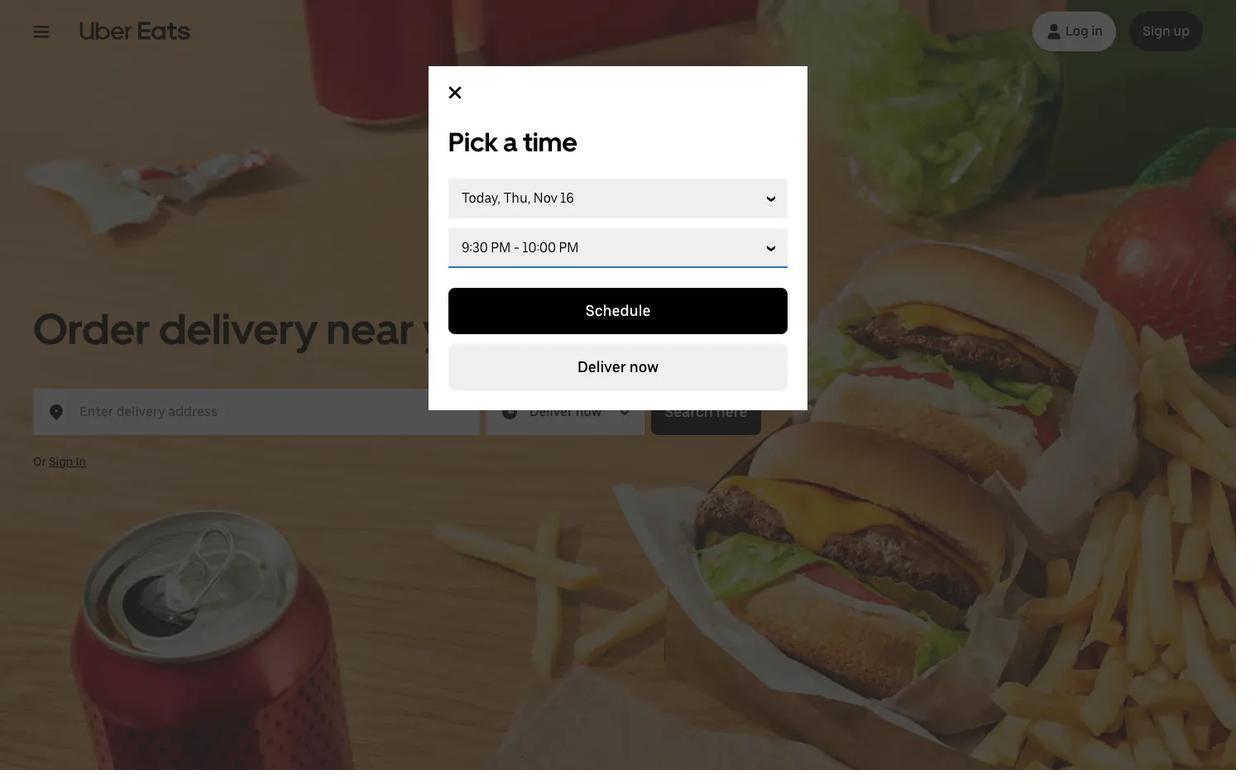 Task type: describe. For each thing, give the bounding box(es) containing it.
time
[[523, 127, 578, 158]]

search here
[[665, 403, 748, 420]]

schedule
[[586, 302, 651, 320]]

up
[[1174, 23, 1191, 39]]

deliver now
[[578, 359, 659, 376]]

in
[[76, 455, 86, 468]]

schedule button
[[449, 288, 788, 335]]

in
[[1092, 23, 1104, 39]]

search here button
[[652, 389, 761, 435]]

log in
[[1066, 23, 1104, 39]]

here
[[717, 403, 748, 420]]

1 vertical spatial sign
[[49, 455, 73, 468]]

log
[[1066, 23, 1089, 39]]



Task type: locate. For each thing, give the bounding box(es) containing it.
pick
[[449, 127, 498, 158]]

log in link
[[1033, 12, 1117, 51]]

sign left in
[[49, 455, 73, 468]]

now
[[630, 359, 659, 376]]

0 vertical spatial sign
[[1144, 23, 1171, 39]]

search
[[665, 403, 714, 420]]

sign up link
[[1130, 12, 1204, 51]]

pick a time
[[449, 127, 578, 158]]

1 horizontal spatial sign
[[1144, 23, 1171, 39]]

sign
[[1144, 23, 1171, 39], [49, 455, 73, 468]]

or
[[33, 455, 46, 468]]

deliver
[[578, 359, 627, 376]]

delivery
[[159, 303, 318, 355]]

sign in link
[[49, 455, 86, 468]]

order delivery near you
[[33, 303, 497, 355]]

sign left "up" at the right top
[[1144, 23, 1171, 39]]

pick a time dialog
[[429, 66, 808, 411]]

or sign in
[[33, 455, 86, 468]]

order
[[33, 303, 150, 355]]

0 horizontal spatial sign
[[49, 455, 73, 468]]

you
[[423, 303, 497, 355]]

near
[[327, 303, 415, 355]]

sign up
[[1144, 23, 1191, 39]]

deliver now button
[[449, 344, 788, 391]]

a
[[504, 127, 518, 158]]



Task type: vqa. For each thing, say whether or not it's contained in the screenshot.
2nd [object Object] option from left
no



